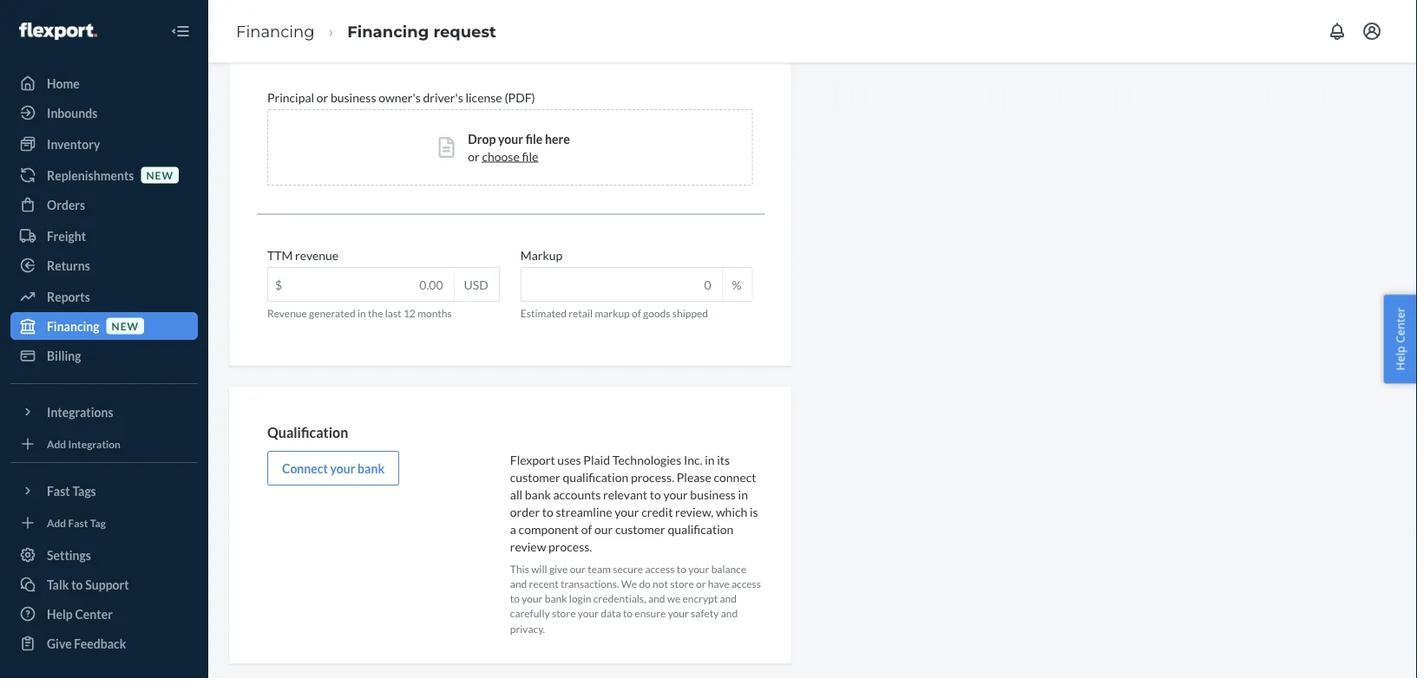 Task type: describe. For each thing, give the bounding box(es) containing it.
and down have
[[720, 593, 737, 606]]

markup
[[521, 248, 563, 263]]

this will give our team secure access to your balance and recent transactions. we do not store or have access to your bank login credentials, and we encrypt and carefully store your data to ensure your safety and privacy.
[[510, 564, 761, 636]]

0 vertical spatial qualification
[[563, 470, 629, 485]]

fast tags
[[47, 484, 96, 499]]

financing for financing link
[[236, 22, 315, 41]]

0 vertical spatial or
[[317, 90, 328, 105]]

we
[[621, 579, 637, 591]]

talk to support button
[[10, 571, 198, 599]]

1 vertical spatial file
[[522, 149, 539, 164]]

add fast tag
[[47, 517, 106, 529]]

this
[[510, 564, 529, 576]]

our inside this will give our team secure access to your balance and recent transactions. we do not store or have access to your bank login credentials, and we encrypt and carefully store your data to ensure your safety and privacy.
[[570, 564, 586, 576]]

feedback
[[74, 637, 126, 652]]

reports
[[47, 290, 90, 304]]

inventory link
[[10, 130, 198, 158]]

1 vertical spatial customer
[[615, 522, 666, 537]]

integrations button
[[10, 398, 198, 426]]

1 vertical spatial process.
[[549, 540, 592, 555]]

flexport
[[510, 453, 555, 468]]

financing link
[[236, 22, 315, 41]]

a
[[510, 522, 516, 537]]

or inside this will give our team secure access to your balance and recent transactions. we do not store or have access to your bank login credentials, and we encrypt and carefully store your data to ensure your safety and privacy.
[[696, 579, 706, 591]]

talk to support
[[47, 578, 129, 592]]

login
[[569, 593, 592, 606]]

and right safety
[[721, 608, 738, 621]]

plaid
[[584, 453, 610, 468]]

add integration
[[47, 438, 121, 450]]

transactions.
[[561, 579, 619, 591]]

last
[[385, 308, 402, 320]]

1 vertical spatial store
[[552, 608, 576, 621]]

help inside button
[[1393, 346, 1408, 371]]

team
[[588, 564, 611, 576]]

all
[[510, 488, 523, 502]]

not
[[653, 579, 668, 591]]

qualification
[[267, 425, 348, 442]]

help center inside button
[[1393, 308, 1408, 371]]

shipped
[[673, 308, 708, 320]]

generated
[[309, 308, 356, 320]]

1 vertical spatial qualification
[[668, 522, 734, 537]]

choose
[[482, 149, 520, 164]]

12
[[404, 308, 416, 320]]

streamline
[[556, 505, 613, 520]]

technologies
[[613, 453, 682, 468]]

(pdf)
[[505, 90, 535, 105]]

home link
[[10, 69, 198, 97]]

privacy.
[[510, 623, 545, 636]]

ttm
[[267, 248, 293, 263]]

0 vertical spatial file
[[526, 132, 543, 147]]

your down relevant
[[615, 505, 639, 520]]

drop your file here or choose file
[[468, 132, 570, 164]]

1 vertical spatial help center
[[47, 607, 113, 622]]

new for financing
[[112, 320, 139, 332]]

0 horizontal spatial business
[[331, 90, 376, 105]]

1 horizontal spatial store
[[670, 579, 694, 591]]

connect your bank
[[282, 462, 385, 476]]

of inside flexport uses plaid technologies inc. in its customer qualification process. please connect all bank accounts relevant to your business in order to streamline your credit review, which is a component of our customer qualification review process.
[[581, 522, 592, 537]]

add for add fast tag
[[47, 517, 66, 529]]

to up we
[[677, 564, 687, 576]]

connect
[[714, 470, 757, 485]]

financing request link
[[347, 22, 496, 41]]

%
[[732, 278, 742, 293]]

billing link
[[10, 342, 198, 370]]

0 vertical spatial customer
[[510, 470, 561, 485]]

your inside 'button'
[[330, 462, 355, 476]]

fast inside dropdown button
[[47, 484, 70, 499]]

connect your bank button
[[267, 452, 399, 486]]

principal or business owner's driver's license (pdf)
[[267, 90, 535, 105]]

give feedback button
[[10, 630, 198, 658]]

is
[[750, 505, 758, 520]]

0 vertical spatial access
[[645, 564, 675, 576]]

talk
[[47, 578, 69, 592]]

1 horizontal spatial in
[[705, 453, 715, 468]]

give
[[549, 564, 568, 576]]

do
[[639, 579, 651, 591]]

1 vertical spatial access
[[732, 579, 761, 591]]

revenue generated in the last 12 months
[[267, 308, 452, 320]]

carefully
[[510, 608, 550, 621]]

usd
[[464, 278, 489, 293]]

open account menu image
[[1362, 21, 1383, 42]]

integrations
[[47, 405, 113, 420]]

add fast tag link
[[10, 512, 198, 535]]

give feedback
[[47, 637, 126, 652]]

your down login
[[578, 608, 599, 621]]

drop
[[468, 132, 496, 147]]

goods
[[643, 308, 671, 320]]

returns link
[[10, 252, 198, 280]]

freight link
[[10, 222, 198, 250]]

please
[[677, 470, 712, 485]]

new for replenishments
[[146, 169, 174, 181]]

have
[[708, 579, 730, 591]]

help center button
[[1384, 295, 1418, 384]]



Task type: vqa. For each thing, say whether or not it's contained in the screenshot.
Reserve
no



Task type: locate. For each thing, give the bounding box(es) containing it.
here
[[545, 132, 570, 147]]

credit
[[642, 505, 673, 520]]

your
[[498, 132, 523, 147], [330, 462, 355, 476], [664, 488, 688, 502], [615, 505, 639, 520], [689, 564, 710, 576], [522, 593, 543, 606], [578, 608, 599, 621], [668, 608, 689, 621]]

0 horizontal spatial process.
[[549, 540, 592, 555]]

orders
[[47, 197, 85, 212]]

flexport logo image
[[19, 23, 97, 40]]

inbounds link
[[10, 99, 198, 127]]

0 vertical spatial of
[[632, 308, 641, 320]]

in left the
[[358, 308, 366, 320]]

and down not
[[648, 593, 665, 606]]

of
[[632, 308, 641, 320], [581, 522, 592, 537]]

retail
[[569, 308, 593, 320]]

store
[[670, 579, 694, 591], [552, 608, 576, 621]]

2 vertical spatial in
[[738, 488, 748, 502]]

0 vertical spatial center
[[1393, 308, 1408, 343]]

fast tags button
[[10, 477, 198, 505]]

1 horizontal spatial or
[[468, 149, 480, 164]]

2 horizontal spatial or
[[696, 579, 706, 591]]

our inside flexport uses plaid technologies inc. in its customer qualification process. please connect all bank accounts relevant to your business in order to streamline your credit review, which is a component of our customer qualification review process.
[[595, 522, 613, 537]]

0 vertical spatial add
[[47, 438, 66, 450]]

0 horizontal spatial in
[[358, 308, 366, 320]]

add left integration
[[47, 438, 66, 450]]

of left goods
[[632, 308, 641, 320]]

store up we
[[670, 579, 694, 591]]

freight
[[47, 229, 86, 244]]

license
[[466, 90, 502, 105]]

access
[[645, 564, 675, 576], [732, 579, 761, 591]]

fast left tag
[[68, 517, 88, 529]]

0 text field
[[522, 269, 722, 302]]

breadcrumbs navigation
[[222, 6, 510, 57]]

financing up owner's
[[347, 22, 429, 41]]

0 vertical spatial fast
[[47, 484, 70, 499]]

1 horizontal spatial access
[[732, 579, 761, 591]]

review
[[510, 540, 546, 555]]

tags
[[72, 484, 96, 499]]

center inside help center button
[[1393, 308, 1408, 343]]

1 vertical spatial help
[[47, 607, 73, 622]]

0 horizontal spatial store
[[552, 608, 576, 621]]

settings
[[47, 548, 91, 563]]

component
[[519, 522, 579, 537]]

1 horizontal spatial of
[[632, 308, 641, 320]]

1 vertical spatial bank
[[525, 488, 551, 502]]

revenue
[[295, 248, 339, 263]]

principal
[[267, 90, 314, 105]]

1 vertical spatial business
[[690, 488, 736, 502]]

0.00 text field
[[268, 269, 454, 302]]

secure
[[613, 564, 643, 576]]

your inside drop your file here or choose file
[[498, 132, 523, 147]]

1 horizontal spatial help
[[1393, 346, 1408, 371]]

months
[[418, 308, 452, 320]]

0 vertical spatial help
[[1393, 346, 1408, 371]]

to up carefully
[[510, 593, 520, 606]]

0 vertical spatial business
[[331, 90, 376, 105]]

1 vertical spatial center
[[75, 607, 113, 622]]

0 horizontal spatial or
[[317, 90, 328, 105]]

flexport uses plaid technologies inc. in its customer qualification process. please connect all bank accounts relevant to your business in order to streamline your credit review, which is a component of our customer qualification review process.
[[510, 453, 758, 555]]

0 horizontal spatial new
[[112, 320, 139, 332]]

your up have
[[689, 564, 710, 576]]

1 horizontal spatial new
[[146, 169, 174, 181]]

0 horizontal spatial access
[[645, 564, 675, 576]]

in
[[358, 308, 366, 320], [705, 453, 715, 468], [738, 488, 748, 502]]

order
[[510, 505, 540, 520]]

process. down the technologies
[[631, 470, 675, 485]]

1 horizontal spatial business
[[690, 488, 736, 502]]

1 vertical spatial of
[[581, 522, 592, 537]]

your up choose
[[498, 132, 523, 147]]

your down please
[[664, 488, 688, 502]]

safety
[[691, 608, 719, 621]]

business
[[331, 90, 376, 105], [690, 488, 736, 502]]

1 vertical spatial our
[[570, 564, 586, 576]]

0 vertical spatial new
[[146, 169, 174, 181]]

$
[[275, 278, 282, 293]]

help center
[[1393, 308, 1408, 371], [47, 607, 113, 622]]

file alt image
[[439, 138, 454, 158]]

settings link
[[10, 542, 198, 569]]

add inside "link"
[[47, 517, 66, 529]]

bank down recent
[[545, 593, 567, 606]]

will
[[531, 564, 547, 576]]

which
[[716, 505, 748, 520]]

2 vertical spatial or
[[696, 579, 706, 591]]

add for add integration
[[47, 438, 66, 450]]

financing up principal
[[236, 22, 315, 41]]

connect
[[282, 462, 328, 476]]

or inside drop your file here or choose file
[[468, 149, 480, 164]]

revenue
[[267, 308, 307, 320]]

1 horizontal spatial customer
[[615, 522, 666, 537]]

or
[[317, 90, 328, 105], [468, 149, 480, 164], [696, 579, 706, 591]]

integration
[[68, 438, 121, 450]]

0 horizontal spatial help center
[[47, 607, 113, 622]]

data
[[601, 608, 621, 621]]

financing for financing request
[[347, 22, 429, 41]]

the
[[368, 308, 383, 320]]

1 horizontal spatial financing
[[236, 22, 315, 41]]

0 vertical spatial our
[[595, 522, 613, 537]]

access up not
[[645, 564, 675, 576]]

accounts
[[553, 488, 601, 502]]

qualification down plaid
[[563, 470, 629, 485]]

or right principal
[[317, 90, 328, 105]]

0 horizontal spatial qualification
[[563, 470, 629, 485]]

1 vertical spatial fast
[[68, 517, 88, 529]]

add
[[47, 438, 66, 450], [47, 517, 66, 529]]

2 horizontal spatial in
[[738, 488, 748, 502]]

returns
[[47, 258, 90, 273]]

0 vertical spatial bank
[[358, 462, 385, 476]]

new down reports link
[[112, 320, 139, 332]]

your right connect
[[330, 462, 355, 476]]

and down this
[[510, 579, 527, 591]]

bank
[[358, 462, 385, 476], [525, 488, 551, 502], [545, 593, 567, 606]]

center inside help center link
[[75, 607, 113, 622]]

help center link
[[10, 601, 198, 628]]

of down streamline
[[581, 522, 592, 537]]

business up the review,
[[690, 488, 736, 502]]

owner's
[[379, 90, 421, 105]]

1 horizontal spatial center
[[1393, 308, 1408, 343]]

1 add from the top
[[47, 438, 66, 450]]

file left here
[[526, 132, 543, 147]]

customer
[[510, 470, 561, 485], [615, 522, 666, 537]]

process. up give
[[549, 540, 592, 555]]

1 horizontal spatial help center
[[1393, 308, 1408, 371]]

0 horizontal spatial our
[[570, 564, 586, 576]]

tag
[[90, 517, 106, 529]]

business left owner's
[[331, 90, 376, 105]]

estimated retail markup of goods shipped
[[521, 308, 708, 320]]

or up encrypt
[[696, 579, 706, 591]]

1 vertical spatial add
[[47, 517, 66, 529]]

financing down reports
[[47, 319, 99, 334]]

1 vertical spatial in
[[705, 453, 715, 468]]

customer down the credit
[[615, 522, 666, 537]]

review,
[[675, 505, 714, 520]]

request
[[434, 22, 496, 41]]

support
[[85, 578, 129, 592]]

relevant
[[603, 488, 648, 502]]

financing
[[236, 22, 315, 41], [347, 22, 429, 41], [47, 319, 99, 334]]

in down connect
[[738, 488, 748, 502]]

close navigation image
[[170, 21, 191, 42]]

your down we
[[668, 608, 689, 621]]

to right talk
[[71, 578, 83, 592]]

file right choose
[[522, 149, 539, 164]]

bank inside this will give our team secure access to your balance and recent transactions. we do not store or have access to your bank login credentials, and we encrypt and carefully store your data to ensure your safety and privacy.
[[545, 593, 567, 606]]

inventory
[[47, 137, 100, 151]]

to inside talk to support button
[[71, 578, 83, 592]]

add integration link
[[10, 433, 198, 456]]

replenishments
[[47, 168, 134, 183]]

to up the credit
[[650, 488, 661, 502]]

bank right all
[[525, 488, 551, 502]]

recent
[[529, 579, 559, 591]]

reports link
[[10, 283, 198, 311]]

uses
[[558, 453, 581, 468]]

add up settings
[[47, 517, 66, 529]]

bank inside flexport uses plaid technologies inc. in its customer qualification process. please connect all bank accounts relevant to your business in order to streamline your credit review, which is a component of our customer qualification review process.
[[525, 488, 551, 502]]

qualification down the review,
[[668, 522, 734, 537]]

access down balance
[[732, 579, 761, 591]]

bank right connect
[[358, 462, 385, 476]]

1 horizontal spatial qualification
[[668, 522, 734, 537]]

to up component at the bottom
[[542, 505, 554, 520]]

store down login
[[552, 608, 576, 621]]

driver's
[[423, 90, 463, 105]]

estimated
[[521, 308, 567, 320]]

1 horizontal spatial process.
[[631, 470, 675, 485]]

and
[[510, 579, 527, 591], [648, 593, 665, 606], [720, 593, 737, 606], [721, 608, 738, 621]]

we
[[667, 593, 681, 606]]

billing
[[47, 349, 81, 363]]

open notifications image
[[1327, 21, 1348, 42]]

in left its on the right
[[705, 453, 715, 468]]

0 horizontal spatial customer
[[510, 470, 561, 485]]

2 horizontal spatial financing
[[347, 22, 429, 41]]

to down "credentials,"
[[623, 608, 633, 621]]

new
[[146, 169, 174, 181], [112, 320, 139, 332]]

0 horizontal spatial center
[[75, 607, 113, 622]]

new up the orders link
[[146, 169, 174, 181]]

financing request
[[347, 22, 496, 41]]

balance
[[712, 564, 747, 576]]

fast left tags
[[47, 484, 70, 499]]

0 horizontal spatial financing
[[47, 319, 99, 334]]

orders link
[[10, 191, 198, 219]]

1 horizontal spatial our
[[595, 522, 613, 537]]

inc.
[[684, 453, 703, 468]]

1 vertical spatial or
[[468, 149, 480, 164]]

or down the "drop"
[[468, 149, 480, 164]]

inbounds
[[47, 105, 97, 120]]

0 vertical spatial store
[[670, 579, 694, 591]]

our up transactions.
[[570, 564, 586, 576]]

customer down flexport
[[510, 470, 561, 485]]

bank inside 'button'
[[358, 462, 385, 476]]

1 vertical spatial new
[[112, 320, 139, 332]]

your up carefully
[[522, 593, 543, 606]]

2 vertical spatial bank
[[545, 593, 567, 606]]

home
[[47, 76, 80, 91]]

2 add from the top
[[47, 517, 66, 529]]

0 vertical spatial in
[[358, 308, 366, 320]]

0 horizontal spatial help
[[47, 607, 73, 622]]

encrypt
[[683, 593, 718, 606]]

file
[[526, 132, 543, 147], [522, 149, 539, 164]]

0 vertical spatial process.
[[631, 470, 675, 485]]

give
[[47, 637, 72, 652]]

its
[[717, 453, 730, 468]]

0 horizontal spatial of
[[581, 522, 592, 537]]

ensure
[[635, 608, 666, 621]]

fast inside "link"
[[68, 517, 88, 529]]

0 vertical spatial help center
[[1393, 308, 1408, 371]]

our down streamline
[[595, 522, 613, 537]]

business inside flexport uses plaid technologies inc. in its customer qualification process. please connect all bank accounts relevant to your business in order to streamline your credit review, which is a component of our customer qualification review process.
[[690, 488, 736, 502]]



